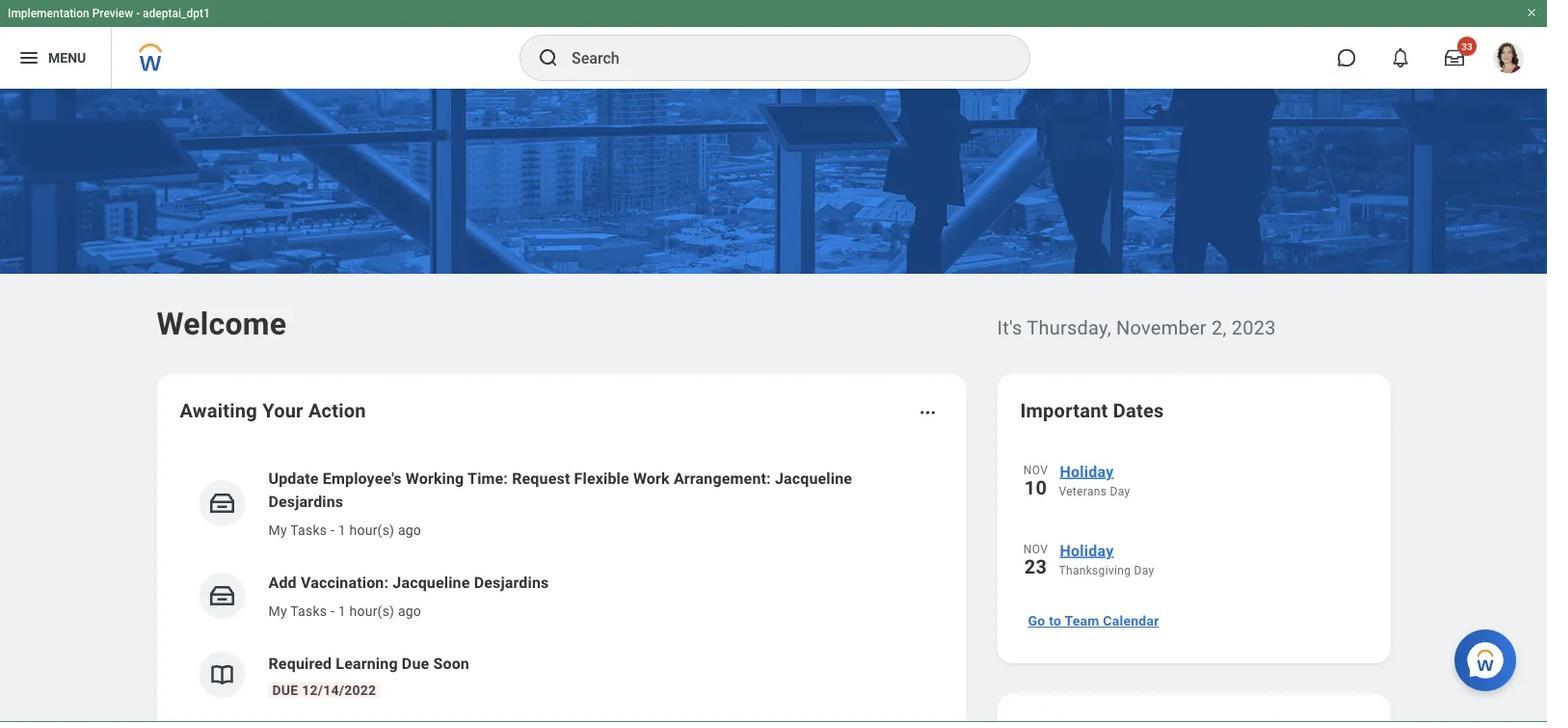 Task type: describe. For each thing, give the bounding box(es) containing it.
nov for 10
[[1024, 464, 1048, 477]]

nov for 23
[[1024, 543, 1048, 556]]

search image
[[537, 46, 560, 69]]

implementation preview -   adeptai_dpt1
[[8, 7, 210, 20]]

1 inbox image from the top
[[208, 489, 237, 518]]

desjardins inside update employee's working time: request flexible work arrangement: jacqueline desjardins
[[269, 492, 344, 511]]

1 for 1st inbox icon from the top of the 'awaiting your action' list
[[338, 522, 346, 538]]

preview
[[92, 7, 133, 20]]

2,
[[1212, 316, 1227, 339]]

12/14/2022
[[302, 682, 376, 698]]

Search Workday  search field
[[572, 37, 990, 79]]

hour(s) for 1st inbox icon from the top of the 'awaiting your action' list
[[350, 522, 395, 538]]

jacqueline inside update employee's working time: request flexible work arrangement: jacqueline desjardins
[[775, 469, 853, 487]]

profile logan mcneil image
[[1494, 42, 1525, 77]]

related actions image
[[919, 403, 938, 422]]

to
[[1049, 613, 1062, 629]]

vaccination:
[[301, 573, 389, 592]]

update
[[269, 469, 319, 487]]

work
[[634, 469, 670, 487]]

2 tasks from the top
[[291, 603, 327, 619]]

holiday thanksgiving day
[[1059, 541, 1155, 578]]

menu banner
[[0, 0, 1548, 89]]

go to team calendar button
[[1021, 602, 1167, 640]]

list item inside welcome main content
[[180, 714, 944, 722]]

add vaccination: jacqueline desjardins
[[269, 573, 549, 592]]

ago for 1st inbox icon from the top of the 'awaiting your action' list
[[398, 522, 422, 538]]

2023
[[1232, 316, 1276, 339]]

justify image
[[17, 46, 41, 69]]

go
[[1028, 613, 1046, 629]]

2 vertical spatial -
[[331, 603, 335, 619]]

holiday for 10
[[1060, 462, 1114, 481]]

holiday for 23
[[1060, 541, 1114, 560]]

team
[[1065, 613, 1100, 629]]

employee's
[[323, 469, 402, 487]]

0 horizontal spatial due
[[272, 682, 298, 698]]

awaiting
[[180, 399, 257, 422]]

thursday,
[[1027, 316, 1112, 339]]

awaiting your action list
[[180, 451, 944, 722]]

nov 10
[[1024, 464, 1048, 499]]

update employee's working time: request flexible work arrangement: jacqueline desjardins
[[269, 469, 853, 511]]

holiday button for 10
[[1059, 459, 1368, 484]]

calendar
[[1104, 613, 1160, 629]]

1 vertical spatial -
[[331, 522, 335, 538]]

required learning due soon due 12/14/2022
[[269, 654, 470, 698]]



Task type: locate. For each thing, give the bounding box(es) containing it.
thanksgiving
[[1059, 564, 1131, 578]]

- right preview
[[136, 7, 140, 20]]

holiday up thanksgiving
[[1060, 541, 1114, 560]]

2 hour(s) from the top
[[350, 603, 395, 619]]

day
[[1110, 485, 1131, 499], [1135, 564, 1155, 578]]

2 nov from the top
[[1024, 543, 1048, 556]]

0 vertical spatial 1
[[338, 522, 346, 538]]

1 vertical spatial 1
[[338, 603, 346, 619]]

my down "add"
[[269, 603, 287, 619]]

holiday up veterans on the bottom right of the page
[[1060, 462, 1114, 481]]

1 vertical spatial hour(s)
[[350, 603, 395, 619]]

- inside menu banner
[[136, 7, 140, 20]]

nov 23
[[1024, 543, 1048, 578]]

go to team calendar
[[1028, 613, 1160, 629]]

holiday button
[[1059, 459, 1368, 484], [1059, 538, 1368, 563]]

0 horizontal spatial day
[[1110, 485, 1131, 499]]

tasks
[[291, 522, 327, 538], [291, 603, 327, 619]]

0 vertical spatial -
[[136, 7, 140, 20]]

desjardins
[[269, 492, 344, 511], [474, 573, 549, 592]]

it's
[[998, 316, 1023, 339]]

important
[[1021, 399, 1109, 422]]

important dates
[[1021, 399, 1165, 422]]

jacqueline up soon
[[393, 573, 470, 592]]

welcome main content
[[0, 89, 1548, 722]]

dates
[[1114, 399, 1165, 422]]

0 vertical spatial my
[[269, 522, 287, 538]]

menu
[[48, 50, 86, 66]]

tasks down "add"
[[291, 603, 327, 619]]

1 vertical spatial desjardins
[[474, 573, 549, 592]]

hour(s) for 1st inbox icon from the bottom of the 'awaiting your action' list
[[350, 603, 395, 619]]

0 vertical spatial my tasks - 1 hour(s) ago
[[269, 522, 422, 538]]

0 vertical spatial holiday button
[[1059, 459, 1368, 484]]

33 button
[[1434, 37, 1477, 79]]

ago up add vaccination: jacqueline desjardins
[[398, 522, 422, 538]]

1 horizontal spatial due
[[402, 654, 429, 673]]

1 vertical spatial ago
[[398, 603, 422, 619]]

jacqueline
[[775, 469, 853, 487], [393, 573, 470, 592]]

2 inbox image from the top
[[208, 582, 237, 610]]

list item
[[180, 714, 944, 722]]

23
[[1025, 555, 1047, 578]]

1 vertical spatial inbox image
[[208, 582, 237, 610]]

your
[[262, 399, 303, 422]]

add
[[269, 573, 297, 592]]

holiday veterans day
[[1059, 462, 1131, 499]]

hour(s)
[[350, 522, 395, 538], [350, 603, 395, 619]]

day for 23
[[1135, 564, 1155, 578]]

1 vertical spatial my
[[269, 603, 287, 619]]

ago for 1st inbox icon from the bottom of the 'awaiting your action' list
[[398, 603, 422, 619]]

flexible
[[574, 469, 630, 487]]

0 vertical spatial day
[[1110, 485, 1131, 499]]

1 1 from the top
[[338, 522, 346, 538]]

1 holiday from the top
[[1060, 462, 1114, 481]]

inbox image down the awaiting
[[208, 489, 237, 518]]

tasks down update
[[291, 522, 327, 538]]

0 horizontal spatial jacqueline
[[393, 573, 470, 592]]

1 my from the top
[[269, 522, 287, 538]]

nov
[[1024, 464, 1048, 477], [1024, 543, 1048, 556]]

implementation
[[8, 7, 89, 20]]

hour(s) down employee's
[[350, 522, 395, 538]]

notifications large image
[[1392, 48, 1411, 68]]

my up "add"
[[269, 522, 287, 538]]

my tasks - 1 hour(s) ago
[[269, 522, 422, 538], [269, 603, 422, 619]]

1 hour(s) from the top
[[350, 522, 395, 538]]

holiday inside holiday thanksgiving day
[[1060, 541, 1114, 560]]

holiday inside the holiday veterans day
[[1060, 462, 1114, 481]]

my
[[269, 522, 287, 538], [269, 603, 287, 619]]

soon
[[433, 654, 470, 673]]

0 vertical spatial holiday
[[1060, 462, 1114, 481]]

due left soon
[[402, 654, 429, 673]]

0 vertical spatial hour(s)
[[350, 522, 395, 538]]

1 vertical spatial due
[[272, 682, 298, 698]]

my tasks - 1 hour(s) ago up vaccination:
[[269, 522, 422, 538]]

0 vertical spatial jacqueline
[[775, 469, 853, 487]]

ago
[[398, 522, 422, 538], [398, 603, 422, 619]]

nov down 10
[[1024, 543, 1048, 556]]

day inside the holiday veterans day
[[1110, 485, 1131, 499]]

november
[[1117, 316, 1207, 339]]

due
[[402, 654, 429, 673], [272, 682, 298, 698]]

learning
[[336, 654, 398, 673]]

my tasks - 1 hour(s) ago down vaccination:
[[269, 603, 422, 619]]

0 vertical spatial ago
[[398, 522, 422, 538]]

required
[[269, 654, 332, 673]]

holiday
[[1060, 462, 1114, 481], [1060, 541, 1114, 560]]

1 vertical spatial jacqueline
[[393, 573, 470, 592]]

day inside holiday thanksgiving day
[[1135, 564, 1155, 578]]

1 vertical spatial my tasks - 1 hour(s) ago
[[269, 603, 422, 619]]

close environment banner image
[[1527, 7, 1538, 18]]

2 my tasks - 1 hour(s) ago from the top
[[269, 603, 422, 619]]

day right veterans on the bottom right of the page
[[1110, 485, 1131, 499]]

1 tasks from the top
[[291, 522, 327, 538]]

1 vertical spatial holiday button
[[1059, 538, 1368, 563]]

0 horizontal spatial desjardins
[[269, 492, 344, 511]]

- down vaccination:
[[331, 603, 335, 619]]

2 1 from the top
[[338, 603, 346, 619]]

0 vertical spatial due
[[402, 654, 429, 673]]

working
[[406, 469, 464, 487]]

- up vaccination:
[[331, 522, 335, 538]]

10
[[1025, 476, 1047, 499]]

1 holiday button from the top
[[1059, 459, 1368, 484]]

inbox image
[[208, 489, 237, 518], [208, 582, 237, 610]]

nov left the holiday veterans day
[[1024, 464, 1048, 477]]

0 vertical spatial tasks
[[291, 522, 327, 538]]

hour(s) down vaccination:
[[350, 603, 395, 619]]

1 horizontal spatial desjardins
[[474, 573, 549, 592]]

veterans
[[1059, 485, 1107, 499]]

2 ago from the top
[[398, 603, 422, 619]]

33
[[1462, 41, 1473, 52]]

menu button
[[0, 27, 111, 89]]

2 holiday button from the top
[[1059, 538, 1368, 563]]

1
[[338, 522, 346, 538], [338, 603, 346, 619]]

jacqueline right arrangement:
[[775, 469, 853, 487]]

1 vertical spatial day
[[1135, 564, 1155, 578]]

1 down vaccination:
[[338, 603, 346, 619]]

2 holiday from the top
[[1060, 541, 1114, 560]]

0 vertical spatial desjardins
[[269, 492, 344, 511]]

1 vertical spatial nov
[[1024, 543, 1048, 556]]

1 for 1st inbox icon from the bottom of the 'awaiting your action' list
[[338, 603, 346, 619]]

1 nov from the top
[[1024, 464, 1048, 477]]

1 my tasks - 1 hour(s) ago from the top
[[269, 522, 422, 538]]

holiday button for 23
[[1059, 538, 1368, 563]]

request
[[512, 469, 570, 487]]

book open image
[[208, 661, 237, 690]]

1 horizontal spatial jacqueline
[[775, 469, 853, 487]]

inbox image left "add"
[[208, 582, 237, 610]]

arrangement:
[[674, 469, 771, 487]]

1 ago from the top
[[398, 522, 422, 538]]

0 vertical spatial inbox image
[[208, 489, 237, 518]]

1 up vaccination:
[[338, 522, 346, 538]]

2 my from the top
[[269, 603, 287, 619]]

awaiting your action
[[180, 399, 366, 422]]

important dates element
[[1021, 447, 1368, 598]]

inbox large image
[[1446, 48, 1465, 68]]

ago down add vaccination: jacqueline desjardins
[[398, 603, 422, 619]]

day for 10
[[1110, 485, 1131, 499]]

-
[[136, 7, 140, 20], [331, 522, 335, 538], [331, 603, 335, 619]]

1 vertical spatial holiday
[[1060, 541, 1114, 560]]

time:
[[468, 469, 508, 487]]

action
[[308, 399, 366, 422]]

1 horizontal spatial day
[[1135, 564, 1155, 578]]

0 vertical spatial nov
[[1024, 464, 1048, 477]]

welcome
[[157, 306, 287, 342]]

due down required
[[272, 682, 298, 698]]

day right thanksgiving
[[1135, 564, 1155, 578]]

adeptai_dpt1
[[143, 7, 210, 20]]

1 vertical spatial tasks
[[291, 603, 327, 619]]

it's thursday, november 2, 2023
[[998, 316, 1276, 339]]



Task type: vqa. For each thing, say whether or not it's contained in the screenshot.
the Holiday Veterans Day
yes



